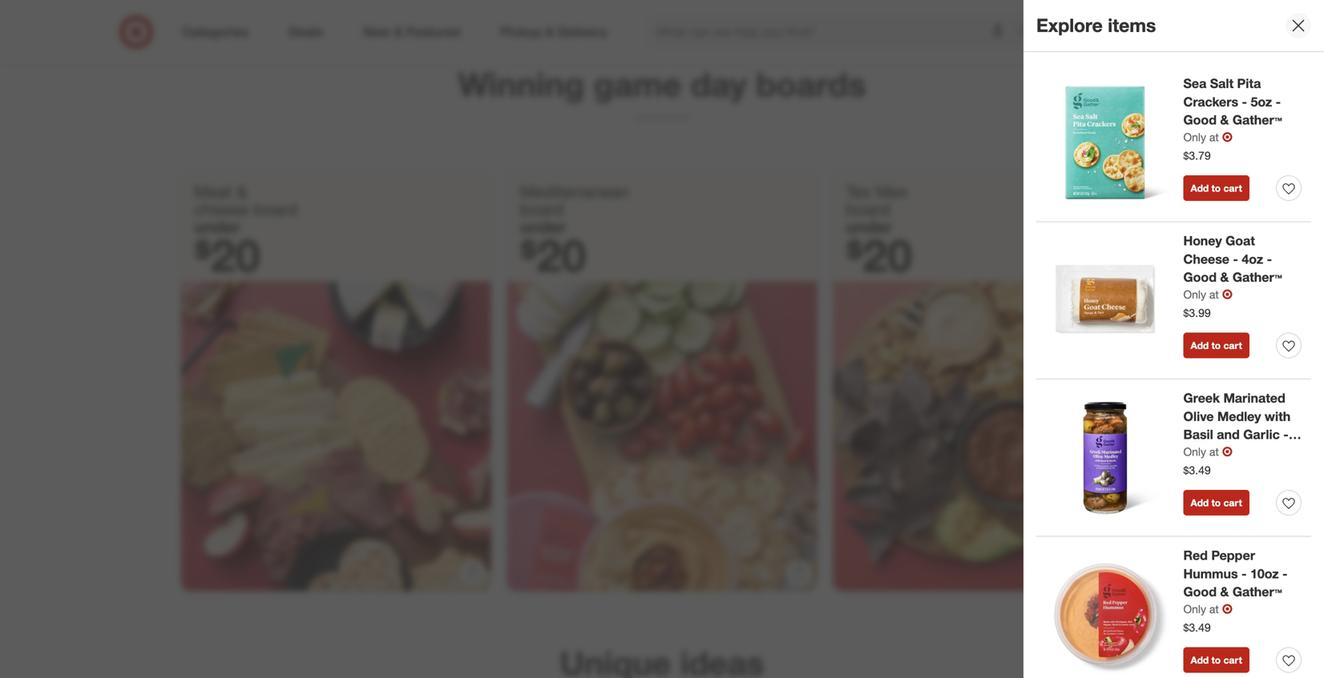 Task type: locate. For each thing, give the bounding box(es) containing it.
cart up pepper
[[1223, 497, 1242, 509]]

1 add to cart button from the top
[[1183, 176, 1249, 201]]

- right 4oz
[[1267, 252, 1272, 267]]

add to cart
[[1191, 182, 1242, 194], [1191, 340, 1242, 352], [1191, 497, 1242, 509], [1191, 655, 1242, 667]]

add for honey goat cheese - 4oz - good & gather™
[[1191, 340, 1209, 352]]

& down garlic
[[1265, 446, 1273, 461]]

2 only from the top
[[1183, 288, 1206, 302]]

at inside sea salt pita crackers - 5oz - good & gather™ only at ¬
[[1209, 130, 1219, 144]]

cart up marinated
[[1223, 340, 1242, 352]]

good down cheese
[[1183, 270, 1217, 285]]

1 vertical spatial $3.49
[[1183, 621, 1211, 635]]

3 only from the top
[[1183, 445, 1206, 459]]

add to cart for honey goat cheese - 4oz - good & gather™
[[1191, 340, 1242, 352]]

& down the crackers
[[1220, 112, 1229, 128]]

2 cart from the top
[[1223, 340, 1242, 352]]

honey goat cheese - 4oz - good & gather™ only at ¬
[[1183, 233, 1282, 303]]

2 add to cart button from the top
[[1183, 333, 1249, 359]]

& down hummus
[[1220, 585, 1229, 600]]

to
[[1212, 182, 1221, 194], [1212, 340, 1221, 352], [1212, 497, 1221, 509], [1212, 655, 1221, 667]]

good
[[1183, 112, 1217, 128], [1183, 270, 1217, 285], [1228, 446, 1261, 461], [1183, 585, 1217, 600]]

4 ¬ from the top
[[1222, 602, 1233, 618]]

sea salt pita crackers - 5oz - good & gather™ link
[[1183, 75, 1302, 129]]

1 add to cart from the top
[[1191, 182, 1242, 194]]

0 vertical spatial $3.49
[[1183, 464, 1211, 478]]

good down the crackers
[[1183, 112, 1217, 128]]

only inside only at ¬
[[1183, 445, 1206, 459]]

to for red pepper hummus - 10oz - good & gather™
[[1212, 655, 1221, 667]]

& inside sea salt pita crackers - 5oz - good & gather™ only at ¬
[[1220, 112, 1229, 128]]

$3.49 down 6.3oz
[[1183, 464, 1211, 478]]

and
[[1217, 427, 1240, 443]]

gather™ down 10oz
[[1233, 585, 1282, 600]]

2 at from the top
[[1209, 288, 1219, 302]]

sea
[[1183, 76, 1206, 91]]

& down cheese
[[1220, 270, 1229, 285]]

3 add from the top
[[1191, 497, 1209, 509]]

only down hummus
[[1183, 603, 1206, 617]]

2 add from the top
[[1191, 340, 1209, 352]]

$20
[[520, 228, 586, 283]]

3 cart from the top
[[1223, 497, 1242, 509]]

to for greek marinated olive medley with basil and garlic - 6.3oz - good & gather™
[[1212, 497, 1221, 509]]

add to cart button for red pepper hummus - 10oz - good & gather™
[[1183, 648, 1249, 674]]

1 $3.49 from the top
[[1183, 464, 1211, 478]]

4 add to cart button from the top
[[1183, 648, 1249, 674]]

¬ down hummus
[[1222, 602, 1233, 618]]

marinated
[[1223, 391, 1285, 406]]

pita
[[1237, 76, 1261, 91]]

¬
[[1222, 129, 1233, 145], [1222, 287, 1233, 303], [1222, 444, 1233, 460], [1222, 602, 1233, 618]]

¬ inside sea salt pita crackers - 5oz - good & gather™ only at ¬
[[1222, 129, 1233, 145]]

add to cart button for greek marinated olive medley with basil and garlic - 6.3oz - good & gather™
[[1183, 491, 1249, 516]]

3 ¬ from the top
[[1222, 444, 1233, 460]]

gather™ inside sea salt pita crackers - 5oz - good & gather™ only at ¬
[[1233, 112, 1282, 128]]

only down basil
[[1183, 445, 1206, 459]]

at up $3.99 on the top right of the page
[[1209, 288, 1219, 302]]

at down hummus
[[1209, 603, 1219, 617]]

under
[[520, 217, 566, 237]]

gather™ down only at ¬
[[1183, 464, 1233, 480]]

4 only from the top
[[1183, 603, 1206, 617]]

$3.99
[[1183, 306, 1211, 320]]

explore items dialog
[[1023, 0, 1324, 679]]

What can we help you find? suggestions appear below search field
[[647, 14, 1020, 50]]

add to cart button for sea salt pita crackers - 5oz - good & gather™
[[1183, 176, 1249, 201]]

4 to from the top
[[1212, 655, 1221, 667]]

1 to from the top
[[1212, 182, 1221, 194]]

3 add to cart button from the top
[[1183, 491, 1249, 516]]

boards
[[756, 64, 866, 104]]

explore
[[1036, 14, 1103, 37]]

2 ¬ from the top
[[1222, 287, 1233, 303]]

at down and on the right bottom of page
[[1209, 445, 1219, 459]]

sea salt pita crackers - 5oz - good & gather™ image
[[1036, 75, 1174, 212]]

only
[[1183, 130, 1206, 144], [1183, 288, 1206, 302], [1183, 445, 1206, 459], [1183, 603, 1206, 617]]

search button
[[1009, 14, 1048, 53]]

cart
[[1223, 182, 1242, 194], [1223, 340, 1242, 352], [1223, 497, 1242, 509], [1223, 655, 1242, 667]]

salt
[[1210, 76, 1234, 91]]

1 only from the top
[[1183, 130, 1206, 144]]

at up $3.79 at top
[[1209, 130, 1219, 144]]

4 cart from the top
[[1223, 655, 1242, 667]]

greek marinated olive medley with basil and garlic - 6.3oz - good & gather™
[[1183, 391, 1291, 480]]

- right 10oz
[[1282, 567, 1288, 582]]

at inside honey goat cheese - 4oz - good & gather™ only at ¬
[[1209, 288, 1219, 302]]

-
[[1242, 94, 1247, 110], [1276, 94, 1281, 110], [1233, 252, 1238, 267], [1267, 252, 1272, 267], [1283, 427, 1289, 443], [1219, 446, 1224, 461], [1241, 567, 1247, 582], [1282, 567, 1288, 582]]

only inside sea salt pita crackers - 5oz - good & gather™ only at ¬
[[1183, 130, 1206, 144]]

cart down 'red pepper hummus - 10oz - good & gather™ only at ¬' at the bottom right of the page
[[1223, 655, 1242, 667]]

only inside 'red pepper hummus - 10oz - good & gather™ only at ¬'
[[1183, 603, 1206, 617]]

greek
[[1183, 391, 1220, 406]]

honey
[[1183, 233, 1222, 249]]

1 cart from the top
[[1223, 182, 1242, 194]]

crackers
[[1183, 94, 1238, 110]]

3 to from the top
[[1212, 497, 1221, 509]]

2 $3.49 from the top
[[1183, 621, 1211, 635]]

mediterranean board under
[[520, 182, 629, 237]]

1 add from the top
[[1191, 182, 1209, 194]]

& inside 'red pepper hummus - 10oz - good & gather™ only at ¬'
[[1220, 585, 1229, 600]]

______
[[635, 98, 690, 120]]

add to cart for greek marinated olive medley with basil and garlic - 6.3oz - good & gather™
[[1191, 497, 1242, 509]]

¬ down and on the right bottom of page
[[1222, 444, 1233, 460]]

4 at from the top
[[1209, 603, 1219, 617]]

add to cart for red pepper hummus - 10oz - good & gather™
[[1191, 655, 1242, 667]]

4 add to cart from the top
[[1191, 655, 1242, 667]]

$3.49
[[1183, 464, 1211, 478], [1183, 621, 1211, 635]]

1 ¬ from the top
[[1222, 129, 1233, 145]]

medley
[[1217, 409, 1261, 425]]

to for sea salt pita crackers - 5oz - good & gather™
[[1212, 182, 1221, 194]]

&
[[1220, 112, 1229, 128], [1220, 270, 1229, 285], [1265, 446, 1273, 461], [1220, 585, 1229, 600]]

¬ down the crackers
[[1222, 129, 1233, 145]]

add
[[1191, 182, 1209, 194], [1191, 340, 1209, 352], [1191, 497, 1209, 509], [1191, 655, 1209, 667]]

only up $3.79 at top
[[1183, 130, 1206, 144]]

2 add to cart from the top
[[1191, 340, 1242, 352]]

3 at from the top
[[1209, 445, 1219, 459]]

good inside honey goat cheese - 4oz - good & gather™ only at ¬
[[1183, 270, 1217, 285]]

good inside 'red pepper hummus - 10oz - good & gather™ only at ¬'
[[1183, 585, 1217, 600]]

1 at from the top
[[1209, 130, 1219, 144]]

hummus
[[1183, 567, 1238, 582]]

4 add from the top
[[1191, 655, 1209, 667]]

at inside only at ¬
[[1209, 445, 1219, 459]]

4oz
[[1242, 252, 1263, 267]]

cart up goat
[[1223, 182, 1242, 194]]

at
[[1209, 130, 1219, 144], [1209, 288, 1219, 302], [1209, 445, 1219, 459], [1209, 603, 1219, 617]]

gather™ down 4oz
[[1233, 270, 1282, 285]]

2 to from the top
[[1212, 340, 1221, 352]]

add for sea salt pita crackers - 5oz - good & gather™
[[1191, 182, 1209, 194]]

gather™ inside 'red pepper hummus - 10oz - good & gather™ only at ¬'
[[1233, 585, 1282, 600]]

winning game day boards ______
[[458, 64, 866, 120]]

& inside honey goat cheese - 4oz - good & gather™ only at ¬
[[1220, 270, 1229, 285]]

gather™
[[1233, 112, 1282, 128], [1233, 270, 1282, 285], [1183, 464, 1233, 480], [1233, 585, 1282, 600]]

good down hummus
[[1183, 585, 1217, 600]]

good down and on the right bottom of page
[[1228, 446, 1261, 461]]

red pepper hummus - 10oz - good & gather™ image
[[1036, 547, 1174, 679]]

add to cart button
[[1183, 176, 1249, 201], [1183, 333, 1249, 359], [1183, 491, 1249, 516], [1183, 648, 1249, 674]]

greek marinated olive medley with basil and garlic - 6.3oz - good & gather™ image
[[1036, 390, 1174, 527]]

$3.49 down hummus
[[1183, 621, 1211, 635]]

¬ down cheese
[[1222, 287, 1233, 303]]

gather™ down 5oz at right top
[[1233, 112, 1282, 128]]

only up $3.99 on the top right of the page
[[1183, 288, 1206, 302]]

3 add to cart from the top
[[1191, 497, 1242, 509]]

- left 4oz
[[1233, 252, 1238, 267]]

sea salt pita crackers - 5oz - good & gather™ only at ¬
[[1183, 76, 1282, 145]]

basil
[[1183, 427, 1213, 443]]



Task type: vqa. For each thing, say whether or not it's contained in the screenshot.
at within the Sea Salt Pita Crackers - 5oz - Good & Gather™ Only at ¬
yes



Task type: describe. For each thing, give the bounding box(es) containing it.
- left 10oz
[[1241, 567, 1247, 582]]

game
[[594, 64, 682, 104]]

gather™ inside greek marinated olive medley with basil and garlic - 6.3oz - good & gather™
[[1183, 464, 1233, 480]]

gather™ inside honey goat cheese - 4oz - good & gather™ only at ¬
[[1233, 270, 1282, 285]]

olive
[[1183, 409, 1214, 425]]

¬ inside honey goat cheese - 4oz - good & gather™ only at ¬
[[1222, 287, 1233, 303]]

$3.49 for red pepper hummus - 10oz - good & gather™
[[1183, 621, 1211, 635]]

add to cart button for honey goat cheese - 4oz - good & gather™
[[1183, 333, 1249, 359]]

garlic
[[1243, 427, 1280, 443]]

with
[[1265, 409, 1291, 425]]

items
[[1108, 14, 1156, 37]]

¬ inside 'red pepper hummus - 10oz - good & gather™ only at ¬'
[[1222, 602, 1233, 618]]

cart for 10oz
[[1223, 655, 1242, 667]]

red pepper hummus - 10oz - good & gather™ only at ¬
[[1183, 548, 1288, 618]]

only at ¬
[[1183, 444, 1233, 460]]

cart for -
[[1223, 182, 1242, 194]]

add for red pepper hummus - 10oz - good & gather™
[[1191, 655, 1209, 667]]

to for honey goat cheese - 4oz - good & gather™
[[1212, 340, 1221, 352]]

- down with
[[1283, 427, 1289, 443]]

greek marinated olive medley with basil and garlic - 6.3oz - good & gather™ link
[[1183, 390, 1302, 480]]

cart for 4oz
[[1223, 340, 1242, 352]]

red
[[1183, 548, 1208, 564]]

10oz
[[1250, 567, 1279, 582]]

only inside honey goat cheese - 4oz - good & gather™ only at ¬
[[1183, 288, 1206, 302]]

- down and on the right bottom of page
[[1219, 446, 1224, 461]]

winning
[[458, 64, 584, 104]]

$3.49 for greek marinated olive medley with basil and garlic - 6.3oz - good & gather™
[[1183, 464, 1211, 478]]

5oz
[[1251, 94, 1272, 110]]

add for greek marinated olive medley with basil and garlic - 6.3oz - good & gather™
[[1191, 497, 1209, 509]]

at inside 'red pepper hummus - 10oz - good & gather™ only at ¬'
[[1209, 603, 1219, 617]]

& inside greek marinated olive medley with basil and garlic - 6.3oz - good & gather™
[[1265, 446, 1273, 461]]

day
[[691, 64, 747, 104]]

add to cart for sea salt pita crackers - 5oz - good & gather™
[[1191, 182, 1242, 194]]

mediterranean
[[520, 182, 629, 202]]

6.3oz
[[1183, 446, 1216, 461]]

cheese
[[1183, 252, 1229, 267]]

red pepper hummus - 10oz - good & gather™ link
[[1183, 547, 1302, 602]]

honey goat cheese - 4oz - good & gather™ image
[[1036, 232, 1174, 369]]

- left 5oz at right top
[[1242, 94, 1247, 110]]

honey goat cheese - 4oz - good & gather™ link
[[1183, 232, 1302, 287]]

board
[[520, 199, 564, 220]]

explore items
[[1036, 14, 1156, 37]]

pepper
[[1211, 548, 1255, 564]]

goat
[[1226, 233, 1255, 249]]

$3.79
[[1183, 149, 1211, 163]]

good inside greek marinated olive medley with basil and garlic - 6.3oz - good & gather™
[[1228, 446, 1261, 461]]

- right 5oz at right top
[[1276, 94, 1281, 110]]

search
[[1009, 26, 1048, 41]]

good inside sea salt pita crackers - 5oz - good & gather™ only at ¬
[[1183, 112, 1217, 128]]



